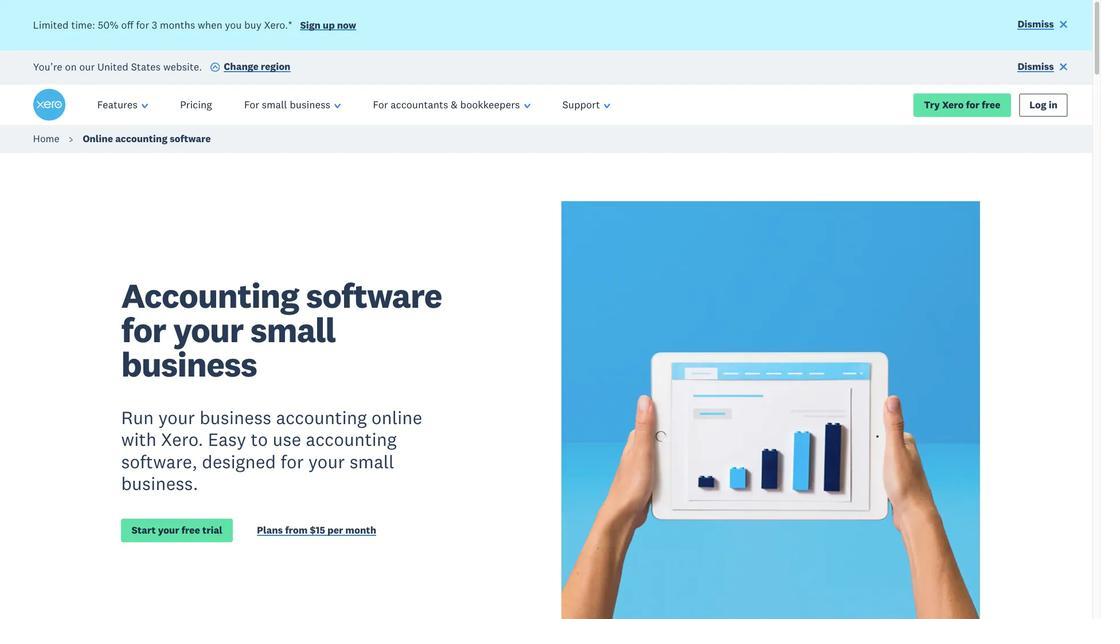 Task type: vqa. For each thing, say whether or not it's contained in the screenshot.
15
no



Task type: locate. For each thing, give the bounding box(es) containing it.
for small business button
[[228, 85, 357, 125]]

region
[[261, 60, 291, 73]]

trial
[[202, 524, 222, 537]]

1 horizontal spatial software
[[306, 274, 442, 317]]

your inside accounting software for your small business
[[173, 309, 243, 352]]

1 horizontal spatial for
[[373, 98, 388, 112]]

software
[[170, 133, 211, 145], [306, 274, 442, 317]]

your
[[173, 309, 243, 352], [158, 406, 195, 429], [308, 450, 345, 473], [158, 524, 179, 537]]

2 vertical spatial business
[[200, 406, 271, 429]]

business inside dropdown button
[[290, 98, 330, 112]]

0 horizontal spatial for
[[244, 98, 259, 112]]

plans from $15 per month
[[257, 524, 376, 537]]

features button
[[81, 85, 164, 125]]

for
[[244, 98, 259, 112], [373, 98, 388, 112]]

business
[[290, 98, 330, 112], [121, 343, 257, 386], [200, 406, 271, 429]]

accounting software for your small business
[[121, 274, 442, 386]]

1 vertical spatial dismiss button
[[1018, 60, 1068, 76]]

1 horizontal spatial free
[[982, 99, 1001, 111]]

2 dismiss from the top
[[1018, 60, 1054, 73]]

change region button
[[210, 60, 291, 76]]

features
[[97, 98, 138, 112]]

start your free trial link
[[121, 519, 233, 543]]

month
[[346, 524, 376, 537]]

1 vertical spatial free
[[182, 524, 200, 537]]

run your business accounting online with xero. easy to use accounting software, designed for your small business.
[[121, 406, 422, 495]]

buy
[[244, 18, 262, 31]]

1 vertical spatial small
[[250, 309, 336, 352]]

change
[[224, 60, 259, 73]]

online
[[83, 133, 113, 145]]

0 vertical spatial free
[[982, 99, 1001, 111]]

accounting
[[115, 133, 168, 145], [276, 406, 367, 429], [306, 428, 397, 451]]

business inside run your business accounting online with xero. easy to use accounting software, designed for your small business.
[[200, 406, 271, 429]]

accountants
[[391, 98, 448, 112]]

log in
[[1030, 99, 1058, 111]]

small
[[262, 98, 287, 112], [250, 309, 336, 352], [350, 450, 394, 473]]

breadcrumbs element
[[0, 125, 1102, 153]]

for down change region button
[[244, 98, 259, 112]]

2 dismiss button from the top
[[1018, 60, 1068, 76]]

50%
[[98, 18, 119, 31]]

home
[[33, 133, 59, 145]]

dismiss for you're on our united states website.
[[1018, 60, 1054, 73]]

accounting inside "breadcrumbs" element
[[115, 133, 168, 145]]

free left trial
[[182, 524, 200, 537]]

2 for from the left
[[373, 98, 388, 112]]

xero.*
[[264, 18, 293, 31]]

free
[[982, 99, 1001, 111], [182, 524, 200, 537]]

1 for from the left
[[244, 98, 259, 112]]

change region
[[224, 60, 291, 73]]

0 horizontal spatial free
[[182, 524, 200, 537]]

dismiss
[[1018, 18, 1054, 30], [1018, 60, 1054, 73]]

1 dismiss from the top
[[1018, 18, 1054, 30]]

bookkeepers
[[460, 98, 520, 112]]

0 vertical spatial business
[[290, 98, 330, 112]]

home link
[[33, 133, 59, 145]]

support
[[563, 98, 600, 112]]

for left accountants
[[373, 98, 388, 112]]

for for for small business
[[244, 98, 259, 112]]

for inside run your business accounting online with xero. easy to use accounting software, designed for your small business.
[[281, 450, 304, 473]]

1 vertical spatial software
[[306, 274, 442, 317]]

for for for accountants & bookkeepers
[[373, 98, 388, 112]]

log in link
[[1019, 93, 1068, 117]]

1 dismiss button from the top
[[1018, 18, 1068, 33]]

start
[[132, 524, 156, 537]]

start your free trial
[[132, 524, 222, 537]]

from
[[285, 524, 308, 537]]

in
[[1049, 99, 1058, 111]]

to
[[251, 428, 268, 451]]

0 vertical spatial dismiss button
[[1018, 18, 1068, 33]]

sign
[[300, 19, 321, 31]]

support button
[[547, 85, 627, 125]]

0 horizontal spatial software
[[170, 133, 211, 145]]

plans
[[257, 524, 283, 537]]

0 vertical spatial dismiss
[[1018, 18, 1054, 30]]

dismiss for limited time: 50% off for 3 months when you buy xero.*
[[1018, 18, 1054, 30]]

pricing link
[[164, 85, 228, 125]]

free right xero
[[982, 99, 1001, 111]]

1 vertical spatial business
[[121, 343, 257, 386]]

dismiss button
[[1018, 18, 1068, 33], [1018, 60, 1068, 76]]

for small business
[[244, 98, 330, 112]]

0 vertical spatial software
[[170, 133, 211, 145]]

plans from $15 per month link
[[257, 524, 376, 540]]

states
[[131, 60, 161, 73]]

software inside "breadcrumbs" element
[[170, 133, 211, 145]]

online accounting software link
[[83, 133, 211, 145]]

our
[[79, 60, 95, 73]]

2 vertical spatial small
[[350, 450, 394, 473]]

0 vertical spatial small
[[262, 98, 287, 112]]

easy
[[208, 428, 246, 451]]

1 vertical spatial dismiss
[[1018, 60, 1054, 73]]

for
[[136, 18, 149, 31], [966, 99, 980, 111], [121, 309, 166, 352], [281, 450, 304, 473]]



Task type: describe. For each thing, give the bounding box(es) containing it.
for inside "try xero for free" link
[[966, 99, 980, 111]]

business for your
[[200, 406, 271, 429]]

small inside accounting software for your small business
[[250, 309, 336, 352]]

log
[[1030, 99, 1047, 111]]

try xero for free link
[[914, 93, 1011, 117]]

software,
[[121, 450, 197, 473]]

try
[[924, 99, 940, 111]]

small inside run your business accounting online with xero. easy to use accounting software, designed for your small business.
[[350, 450, 394, 473]]

xero
[[943, 99, 964, 111]]

xero homepage image
[[33, 89, 65, 121]]

dismiss button for you're on our united states website.
[[1018, 60, 1068, 76]]

small inside for small business dropdown button
[[262, 98, 287, 112]]

you
[[225, 18, 242, 31]]

designed
[[202, 450, 276, 473]]

for accountants & bookkeepers button
[[357, 85, 547, 125]]

limited
[[33, 18, 69, 31]]

business for small
[[290, 98, 330, 112]]

now
[[337, 19, 356, 31]]

accounting
[[121, 274, 299, 317]]

up
[[323, 19, 335, 31]]

per
[[328, 524, 343, 537]]

on
[[65, 60, 77, 73]]

business.
[[121, 472, 198, 495]]

use
[[273, 428, 301, 451]]

when
[[198, 18, 222, 31]]

&
[[451, 98, 458, 112]]

with
[[121, 428, 157, 451]]

online accounting software
[[83, 133, 211, 145]]

dismiss button for limited time: 50% off for 3 months when you buy xero.*
[[1018, 18, 1068, 33]]

you're
[[33, 60, 62, 73]]

sign up now link
[[300, 19, 356, 34]]

time:
[[71, 18, 95, 31]]

xero.
[[161, 428, 203, 451]]

united
[[97, 60, 128, 73]]

sign up now
[[300, 19, 356, 31]]

a chart of income and expenses displays in xero's online accounting software on a tablet. image
[[562, 202, 980, 620]]

run
[[121, 406, 154, 429]]

online
[[372, 406, 422, 429]]

for accountants & bookkeepers
[[373, 98, 520, 112]]

try xero for free
[[924, 99, 1001, 111]]

website.
[[163, 60, 202, 73]]

pricing
[[180, 98, 212, 112]]

you're on our united states website.
[[33, 60, 202, 73]]

for inside accounting software for your small business
[[121, 309, 166, 352]]

business inside accounting software for your small business
[[121, 343, 257, 386]]

$15
[[310, 524, 325, 537]]

off
[[121, 18, 133, 31]]

3
[[152, 18, 157, 31]]

limited time: 50% off for 3 months when you buy xero.*
[[33, 18, 293, 31]]

months
[[160, 18, 195, 31]]

software inside accounting software for your small business
[[306, 274, 442, 317]]



